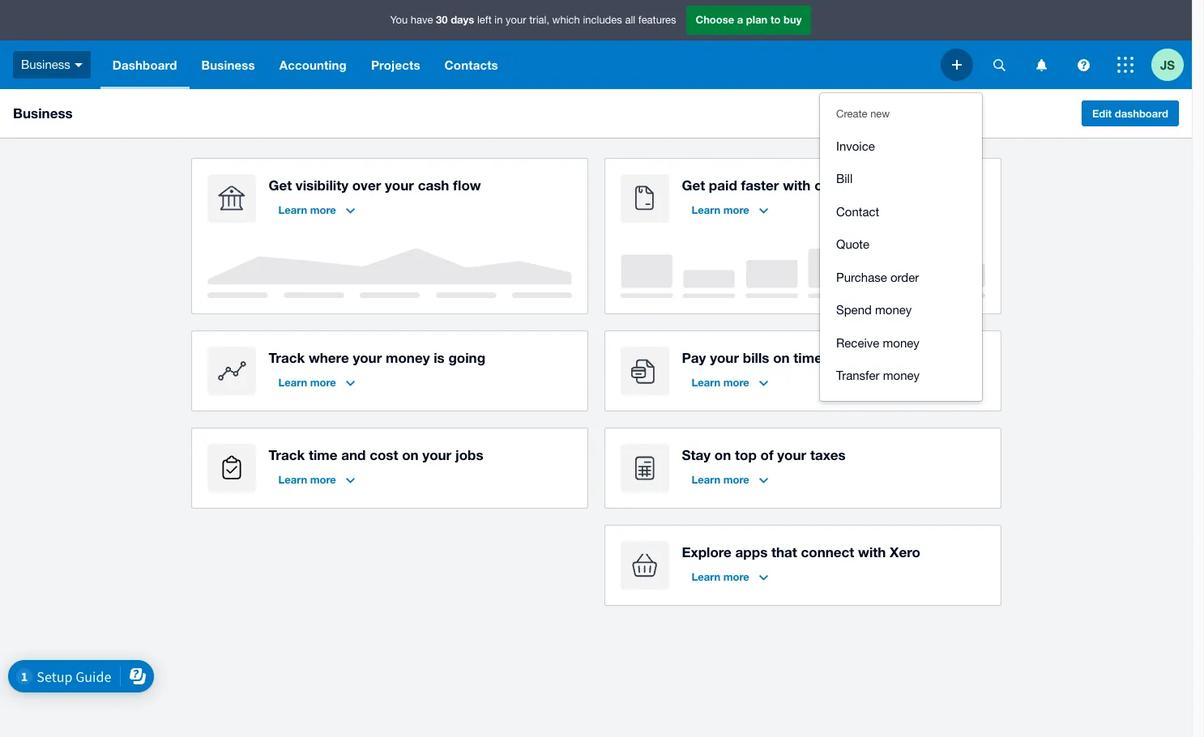 Task type: locate. For each thing, give the bounding box(es) containing it.
learn more button for visibility
[[269, 197, 365, 223]]

more for time
[[310, 473, 336, 486]]

transfer money link
[[820, 360, 982, 393]]

get left visibility
[[269, 177, 292, 194]]

learn more down the stay
[[692, 473, 750, 486]]

money for receive money
[[883, 336, 920, 350]]

order
[[891, 270, 919, 284]]

list box
[[820, 93, 982, 401]]

learn more down paid
[[692, 203, 750, 216]]

0 horizontal spatial get
[[269, 177, 292, 194]]

get for get visibility over your cash flow
[[269, 177, 292, 194]]

learn more button
[[269, 197, 365, 223], [682, 197, 778, 223], [269, 370, 365, 396], [682, 370, 778, 396], [269, 467, 365, 493], [682, 467, 778, 493], [682, 564, 778, 590]]

list box containing invoice
[[820, 93, 982, 401]]

more down top
[[724, 473, 750, 486]]

choose
[[696, 13, 735, 26]]

banking icon image
[[207, 174, 256, 223]]

more for paid
[[724, 203, 750, 216]]

taxes icon image
[[621, 444, 669, 493]]

invoices preview bar graph image
[[621, 249, 985, 298]]

learn down pay at top
[[692, 376, 721, 389]]

money left "is"
[[386, 349, 430, 366]]

money
[[875, 303, 912, 317], [883, 336, 920, 350], [386, 349, 430, 366], [883, 369, 920, 383]]

learn down visibility
[[278, 203, 307, 216]]

get paid faster with online invoices
[[682, 177, 912, 194]]

1 track from the top
[[269, 349, 305, 366]]

js
[[1161, 57, 1175, 72]]

get
[[269, 177, 292, 194], [682, 177, 705, 194]]

0 horizontal spatial business button
[[0, 41, 100, 89]]

2 horizontal spatial on
[[773, 349, 790, 366]]

learn more button down apps
[[682, 564, 778, 590]]

0 horizontal spatial time
[[309, 447, 338, 464]]

learn more down explore
[[692, 571, 750, 584]]

spend money
[[837, 303, 912, 317]]

1 get from the left
[[269, 177, 292, 194]]

features
[[639, 14, 676, 26]]

svg image inside business popup button
[[74, 63, 83, 67]]

learn more down pay at top
[[692, 376, 750, 389]]

money for transfer money
[[883, 369, 920, 383]]

learn right 'projects icon'
[[278, 473, 307, 486]]

your right in at the left
[[506, 14, 527, 26]]

purchase order
[[837, 270, 919, 284]]

learn more button for paid
[[682, 197, 778, 223]]

on right bills
[[773, 349, 790, 366]]

create
[[837, 108, 868, 120]]

your
[[506, 14, 527, 26], [385, 177, 414, 194], [353, 349, 382, 366], [710, 349, 739, 366], [423, 447, 452, 464], [778, 447, 807, 464]]

learn more button down pay your bills on time at right
[[682, 370, 778, 396]]

track for track where your money is going
[[269, 349, 305, 366]]

edit
[[1093, 107, 1112, 120]]

more down paid
[[724, 203, 750, 216]]

0 vertical spatial with
[[783, 177, 811, 194]]

on
[[773, 349, 790, 366], [402, 447, 419, 464], [715, 447, 731, 464]]

more down apps
[[724, 571, 750, 584]]

more down track time and cost on your jobs
[[310, 473, 336, 486]]

business
[[21, 57, 70, 71], [201, 58, 255, 72], [13, 105, 73, 122]]

learn down paid
[[692, 203, 721, 216]]

stay
[[682, 447, 711, 464]]

2 track from the top
[[269, 447, 305, 464]]

learn for time
[[278, 473, 307, 486]]

flow
[[453, 177, 481, 194]]

all
[[625, 14, 636, 26]]

on right the cost
[[402, 447, 419, 464]]

learn more button down where on the left of page
[[269, 370, 365, 396]]

learn more button down paid
[[682, 197, 778, 223]]

with right 'faster'
[[783, 177, 811, 194]]

with left xero
[[858, 544, 886, 561]]

pay your bills on time
[[682, 349, 823, 366]]

0 vertical spatial track
[[269, 349, 305, 366]]

invoices
[[858, 177, 912, 194]]

learn more
[[278, 203, 336, 216], [692, 203, 750, 216], [278, 376, 336, 389], [692, 376, 750, 389], [278, 473, 336, 486], [692, 473, 750, 486], [692, 571, 750, 584]]

edit dashboard
[[1093, 107, 1169, 120]]

on left top
[[715, 447, 731, 464]]

choose a plan to buy
[[696, 13, 802, 26]]

visibility
[[296, 177, 349, 194]]

track right 'projects icon'
[[269, 447, 305, 464]]

more for your
[[724, 376, 750, 389]]

svg image
[[1118, 57, 1134, 73], [952, 60, 962, 70]]

more for visibility
[[310, 203, 336, 216]]

learn down the stay
[[692, 473, 721, 486]]

track money icon image
[[207, 347, 256, 396]]

going
[[449, 349, 486, 366]]

learn for where
[[278, 376, 307, 389]]

transfer money
[[837, 369, 920, 383]]

get left paid
[[682, 177, 705, 194]]

banner containing js
[[0, 0, 1192, 401]]

svg image
[[993, 59, 1006, 71], [1036, 59, 1047, 71], [1078, 59, 1090, 71], [74, 63, 83, 67]]

online
[[815, 177, 855, 194]]

learn more button for where
[[269, 370, 365, 396]]

learn
[[278, 203, 307, 216], [692, 203, 721, 216], [278, 376, 307, 389], [692, 376, 721, 389], [278, 473, 307, 486], [692, 473, 721, 486], [692, 571, 721, 584]]

get visibility over your cash flow
[[269, 177, 481, 194]]

money down purchase order link
[[875, 303, 912, 317]]

navigation inside banner
[[100, 41, 941, 89]]

learn more down where on the left of page
[[278, 376, 336, 389]]

receive money
[[837, 336, 920, 350]]

js button
[[1152, 41, 1192, 89]]

more down pay your bills on time at right
[[724, 376, 750, 389]]

more down where on the left of page
[[310, 376, 336, 389]]

more down visibility
[[310, 203, 336, 216]]

banner
[[0, 0, 1192, 401]]

includes
[[583, 14, 622, 26]]

more
[[310, 203, 336, 216], [724, 203, 750, 216], [310, 376, 336, 389], [724, 376, 750, 389], [310, 473, 336, 486], [724, 473, 750, 486], [724, 571, 750, 584]]

track left where on the left of page
[[269, 349, 305, 366]]

time
[[794, 349, 823, 366], [309, 447, 338, 464]]

is
[[434, 349, 445, 366]]

learn more for visibility
[[278, 203, 336, 216]]

learn more button down top
[[682, 467, 778, 493]]

edit dashboard button
[[1082, 101, 1179, 126]]

bill link
[[820, 163, 982, 196]]

0 horizontal spatial svg image
[[952, 60, 962, 70]]

money down spend money link
[[883, 336, 920, 350]]

new
[[871, 108, 890, 120]]

connect
[[801, 544, 855, 561]]

time right bills
[[794, 349, 823, 366]]

money for spend money
[[875, 303, 912, 317]]

invoices icon image
[[621, 174, 669, 223]]

learn more down visibility
[[278, 203, 336, 216]]

dashboard link
[[100, 41, 189, 89]]

learn more for on
[[692, 473, 750, 486]]

contacts button
[[433, 41, 511, 89]]

plan
[[746, 13, 768, 26]]

money down receive money link
[[883, 369, 920, 383]]

navigation
[[100, 41, 941, 89]]

business button
[[0, 41, 100, 89], [189, 41, 267, 89]]

learn more down track time and cost on your jobs
[[278, 473, 336, 486]]

learn more button down and
[[269, 467, 365, 493]]

1 horizontal spatial get
[[682, 177, 705, 194]]

1 horizontal spatial with
[[858, 544, 886, 561]]

buy
[[784, 13, 802, 26]]

contact
[[837, 205, 880, 218]]

track
[[269, 349, 305, 366], [269, 447, 305, 464]]

learn down explore
[[692, 571, 721, 584]]

time left and
[[309, 447, 338, 464]]

learn more button down visibility
[[269, 197, 365, 223]]

0 horizontal spatial on
[[402, 447, 419, 464]]

0 horizontal spatial with
[[783, 177, 811, 194]]

1 horizontal spatial business button
[[189, 41, 267, 89]]

learn for apps
[[692, 571, 721, 584]]

2 get from the left
[[682, 177, 705, 194]]

learn for your
[[692, 376, 721, 389]]

navigation containing dashboard
[[100, 41, 941, 89]]

with
[[783, 177, 811, 194], [858, 544, 886, 561]]

cost
[[370, 447, 398, 464]]

learn right track money icon
[[278, 376, 307, 389]]

1 vertical spatial time
[[309, 447, 338, 464]]

quote
[[837, 238, 870, 251]]

track time and cost on your jobs
[[269, 447, 484, 464]]

1 horizontal spatial time
[[794, 349, 823, 366]]

1 vertical spatial track
[[269, 447, 305, 464]]

pay
[[682, 349, 706, 366]]



Task type: describe. For each thing, give the bounding box(es) containing it.
bills icon image
[[621, 347, 669, 396]]

learn more button for on
[[682, 467, 778, 493]]

track for track time and cost on your jobs
[[269, 447, 305, 464]]

learn for visibility
[[278, 203, 307, 216]]

which
[[553, 14, 580, 26]]

more for on
[[724, 473, 750, 486]]

banking preview line graph image
[[207, 249, 572, 298]]

spend money link
[[820, 294, 982, 327]]

your inside "you have 30 days left in your trial, which includes all features"
[[506, 14, 527, 26]]

create new group
[[820, 122, 982, 401]]

cash
[[418, 177, 449, 194]]

trial,
[[529, 14, 550, 26]]

30
[[436, 13, 448, 26]]

dashboard
[[113, 58, 177, 72]]

your right over
[[385, 177, 414, 194]]

you
[[390, 14, 408, 26]]

learn more button for time
[[269, 467, 365, 493]]

stay on top of your taxes
[[682, 447, 846, 464]]

faster
[[741, 177, 779, 194]]

learn more for time
[[278, 473, 336, 486]]

days
[[451, 13, 474, 26]]

create new
[[837, 108, 890, 120]]

bill
[[837, 172, 853, 186]]

purchase order link
[[820, 261, 982, 294]]

purchase
[[837, 270, 887, 284]]

learn more for your
[[692, 376, 750, 389]]

left
[[477, 14, 492, 26]]

your right where on the left of page
[[353, 349, 382, 366]]

projects button
[[359, 41, 433, 89]]

explore
[[682, 544, 732, 561]]

of
[[761, 447, 774, 464]]

1 horizontal spatial on
[[715, 447, 731, 464]]

0 vertical spatial time
[[794, 349, 823, 366]]

over
[[352, 177, 381, 194]]

1 vertical spatial with
[[858, 544, 886, 561]]

accounting
[[279, 58, 347, 72]]

transfer
[[837, 369, 880, 383]]

where
[[309, 349, 349, 366]]

you have 30 days left in your trial, which includes all features
[[390, 13, 676, 26]]

taxes
[[811, 447, 846, 464]]

learn more button for apps
[[682, 564, 778, 590]]

a
[[737, 13, 744, 26]]

more for apps
[[724, 571, 750, 584]]

track where your money is going
[[269, 349, 486, 366]]

have
[[411, 14, 433, 26]]

1 business button from the left
[[0, 41, 100, 89]]

learn for paid
[[692, 203, 721, 216]]

bills
[[743, 349, 770, 366]]

your right pay at top
[[710, 349, 739, 366]]

1 horizontal spatial svg image
[[1118, 57, 1134, 73]]

your right of
[[778, 447, 807, 464]]

learn more for apps
[[692, 571, 750, 584]]

jobs
[[456, 447, 484, 464]]

spend
[[837, 303, 872, 317]]

accounting button
[[267, 41, 359, 89]]

invoice link
[[820, 130, 982, 163]]

apps
[[736, 544, 768, 561]]

business inside navigation
[[201, 58, 255, 72]]

learn for on
[[692, 473, 721, 486]]

in
[[495, 14, 503, 26]]

top
[[735, 447, 757, 464]]

invoice
[[837, 139, 875, 153]]

learn more for paid
[[692, 203, 750, 216]]

that
[[772, 544, 797, 561]]

to
[[771, 13, 781, 26]]

explore apps that connect with xero
[[682, 544, 921, 561]]

2 business button from the left
[[189, 41, 267, 89]]

receive
[[837, 336, 880, 350]]

projects
[[371, 58, 420, 72]]

paid
[[709, 177, 737, 194]]

and
[[341, 447, 366, 464]]

contact link
[[820, 196, 982, 229]]

your left jobs
[[423, 447, 452, 464]]

add-ons icon image
[[621, 541, 669, 590]]

more for where
[[310, 376, 336, 389]]

get for get paid faster with online invoices
[[682, 177, 705, 194]]

dashboard
[[1115, 107, 1169, 120]]

quote link
[[820, 229, 982, 261]]

receive money link
[[820, 327, 982, 360]]

learn more button for your
[[682, 370, 778, 396]]

contacts
[[445, 58, 498, 72]]

learn more for where
[[278, 376, 336, 389]]

projects icon image
[[207, 444, 256, 493]]

xero
[[890, 544, 921, 561]]



Task type: vqa. For each thing, say whether or not it's contained in the screenshot.
The Invoices on the right
yes



